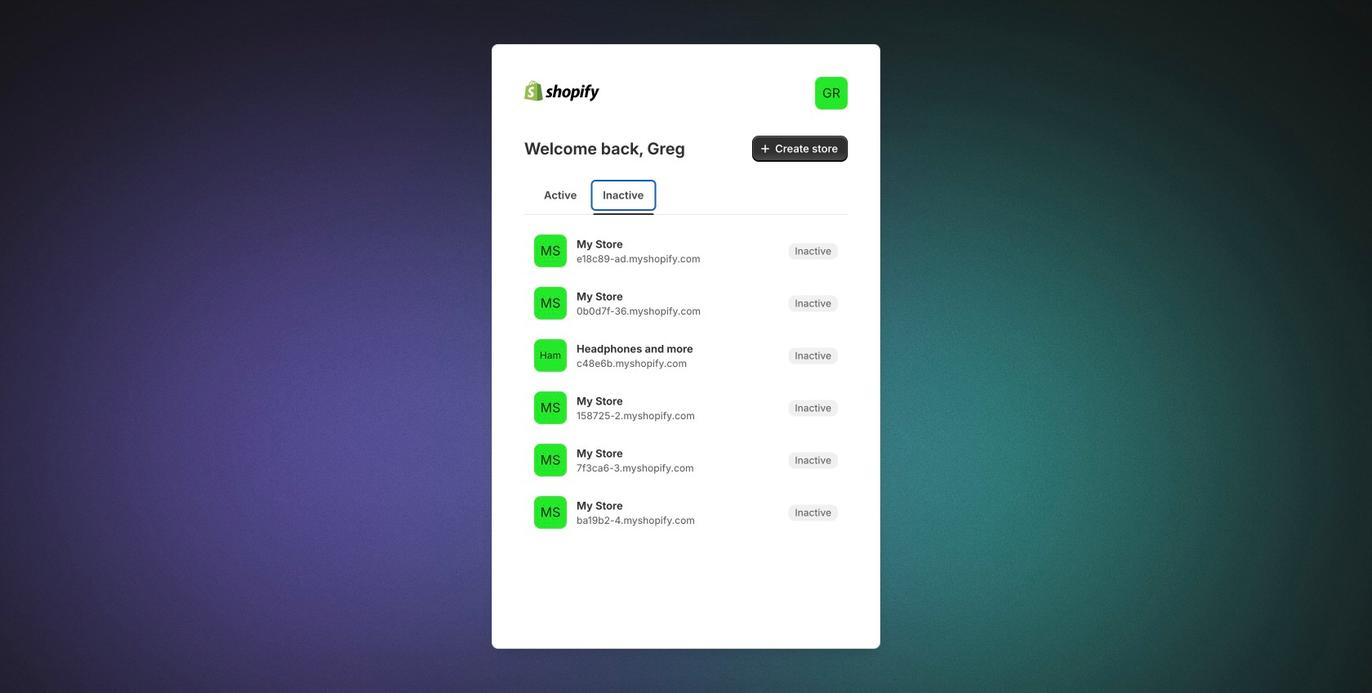 Task type: vqa. For each thing, say whether or not it's contained in the screenshot.
Headphones and more ICON
yes



Task type: locate. For each thing, give the bounding box(es) containing it.
1 vertical spatial my store image
[[534, 287, 567, 320]]

1 vertical spatial my store image
[[534, 444, 567, 476]]

greg robinson image
[[816, 77, 848, 110]]

my store image
[[534, 235, 567, 267], [534, 287, 567, 320]]

my store image
[[534, 391, 567, 424], [534, 444, 567, 476], [534, 496, 567, 529]]

2 vertical spatial my store image
[[534, 496, 567, 529]]

0 vertical spatial my store image
[[534, 235, 567, 267]]

0 vertical spatial my store image
[[534, 391, 567, 424]]

tab list
[[531, 175, 842, 215]]

2 my store image from the top
[[534, 287, 567, 320]]



Task type: describe. For each thing, give the bounding box(es) containing it.
2 my store image from the top
[[534, 444, 567, 476]]

1 my store image from the top
[[534, 235, 567, 267]]

3 my store image from the top
[[534, 496, 567, 529]]

shopify image
[[525, 80, 600, 102]]

1 my store image from the top
[[534, 391, 567, 424]]

headphones and more image
[[534, 339, 567, 372]]



